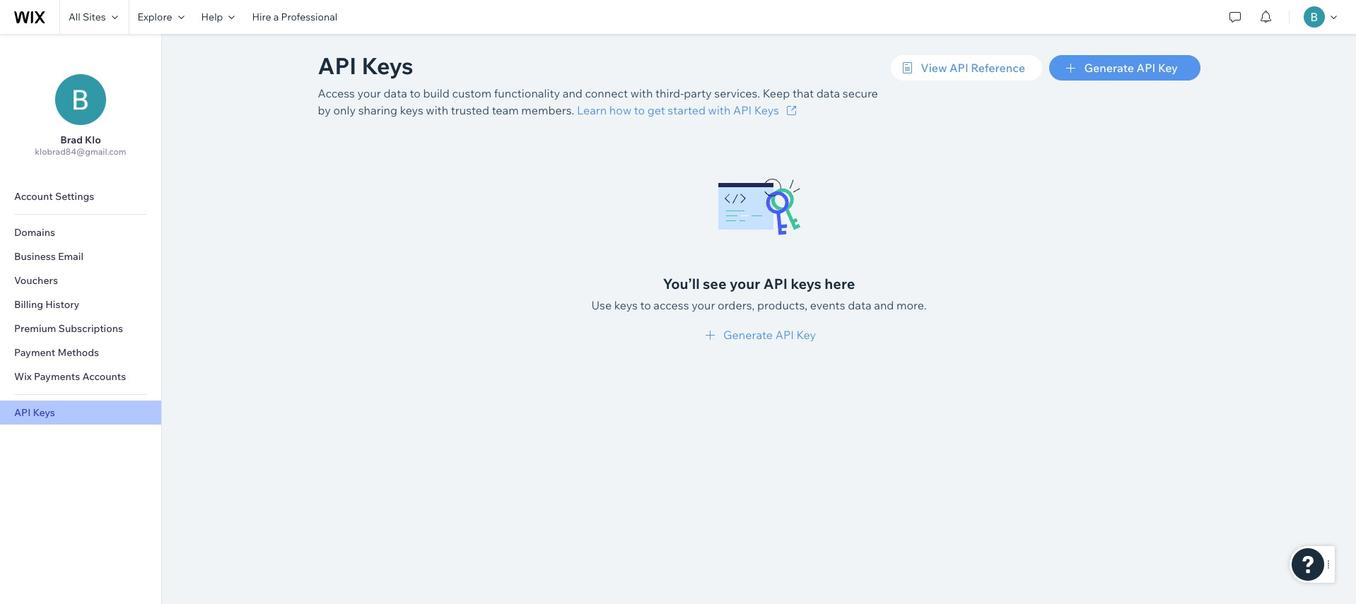 Task type: vqa. For each thing, say whether or not it's contained in the screenshot.
"By" inside Constant Contact by Digioh By Digioh
no



Task type: describe. For each thing, give the bounding box(es) containing it.
premium subscriptions
[[14, 322, 123, 335]]

key for the bottom generate api key 'button'
[[797, 328, 816, 342]]

third-
[[656, 86, 684, 100]]

billing history
[[14, 298, 79, 311]]

party
[[684, 86, 712, 100]]

business email link
[[0, 245, 161, 269]]

wix payments accounts link
[[0, 365, 161, 389]]

settings
[[55, 190, 94, 203]]

how
[[610, 103, 632, 117]]

with inside learn how to get started with api keys link
[[708, 103, 731, 117]]

billing history link
[[0, 293, 161, 317]]

0 horizontal spatial generate
[[723, 328, 773, 342]]

vouchers link
[[0, 269, 161, 293]]

hire a professional link
[[244, 0, 346, 34]]

api inside you'll see your api keys here use keys to access your orders, products, events data and more.
[[764, 275, 788, 293]]

secure
[[843, 86, 878, 100]]

subscriptions
[[58, 322, 123, 335]]

payment methods
[[14, 347, 99, 359]]

view api reference link
[[891, 55, 1042, 81]]

premium
[[14, 322, 56, 335]]

email
[[58, 250, 83, 263]]

data inside you'll see your api keys here use keys to access your orders, products, events data and more.
[[848, 298, 872, 313]]

custom
[[452, 86, 492, 100]]

keys inside sidebar element
[[33, 407, 55, 419]]

here
[[825, 275, 855, 293]]

1 horizontal spatial generate
[[1084, 61, 1134, 75]]

api keys link
[[0, 401, 161, 425]]

use
[[592, 298, 612, 313]]

view
[[921, 61, 947, 75]]

a
[[273, 11, 279, 23]]

to inside you'll see your api keys here use keys to access your orders, products, events data and more.
[[640, 298, 651, 313]]

business
[[14, 250, 56, 263]]

connect
[[585, 86, 628, 100]]

to inside the access your data to build custom functionality and connect with third-party services. keep that data secure by only sharing keys with trusted team members.
[[410, 86, 421, 100]]

orders,
[[718, 298, 755, 313]]

brad klo klobrad84@gmail.com
[[35, 134, 126, 157]]

all
[[69, 11, 80, 23]]

reference
[[971, 61, 1025, 75]]

that
[[793, 86, 814, 100]]

only
[[333, 103, 356, 117]]

payment methods link
[[0, 341, 161, 365]]

members.
[[521, 103, 575, 117]]

hire a professional
[[252, 11, 338, 23]]

wix payments accounts
[[14, 371, 126, 383]]

more.
[[897, 298, 927, 313]]

by
[[318, 103, 331, 117]]

hire
[[252, 11, 271, 23]]

2 horizontal spatial keys
[[754, 103, 779, 117]]



Task type: locate. For each thing, give the bounding box(es) containing it.
keys up the "sharing"
[[362, 52, 413, 80]]

to left "get"
[[634, 103, 645, 117]]

0 vertical spatial and
[[563, 86, 583, 100]]

history
[[45, 298, 79, 311]]

and up learn
[[563, 86, 583, 100]]

1 horizontal spatial api keys
[[318, 52, 413, 80]]

accounts
[[82, 371, 126, 383]]

generate
[[1084, 61, 1134, 75], [723, 328, 773, 342]]

0 vertical spatial key
[[1158, 61, 1178, 75]]

wix
[[14, 371, 32, 383]]

0 horizontal spatial key
[[797, 328, 816, 342]]

explore
[[138, 11, 172, 23]]

generate api key
[[1084, 61, 1178, 75], [723, 328, 816, 342]]

and
[[563, 86, 583, 100], [874, 298, 894, 313]]

0 vertical spatial generate api key button
[[1049, 55, 1201, 81]]

klo
[[85, 134, 101, 146]]

0 horizontal spatial your
[[357, 86, 381, 100]]

to left access
[[640, 298, 651, 313]]

1 vertical spatial api keys
[[14, 407, 55, 419]]

help button
[[193, 0, 244, 34]]

0 horizontal spatial keys
[[33, 407, 55, 419]]

with down 'build'
[[426, 103, 448, 117]]

1 horizontal spatial key
[[1158, 61, 1178, 75]]

keys
[[400, 103, 423, 117], [791, 275, 822, 293], [614, 298, 638, 313]]

1 horizontal spatial generate api key
[[1084, 61, 1178, 75]]

2 horizontal spatial keys
[[791, 275, 822, 293]]

0 vertical spatial generate
[[1084, 61, 1134, 75]]

view api reference
[[921, 61, 1025, 75]]

your up the "sharing"
[[357, 86, 381, 100]]

api keys
[[318, 52, 413, 80], [14, 407, 55, 419]]

products,
[[757, 298, 808, 313]]

1 vertical spatial to
[[634, 103, 645, 117]]

trusted
[[451, 103, 489, 117]]

2 vertical spatial keys
[[33, 407, 55, 419]]

api keys inside api keys link
[[14, 407, 55, 419]]

1 vertical spatial keys
[[754, 103, 779, 117]]

0 horizontal spatial api keys
[[14, 407, 55, 419]]

0 horizontal spatial with
[[426, 103, 448, 117]]

key
[[1158, 61, 1178, 75], [797, 328, 816, 342]]

1 horizontal spatial your
[[692, 298, 715, 313]]

access
[[654, 298, 689, 313]]

2 vertical spatial your
[[692, 298, 715, 313]]

your up orders,
[[730, 275, 761, 293]]

api keys down 'wix'
[[14, 407, 55, 419]]

and inside you'll see your api keys here use keys to access your orders, products, events data and more.
[[874, 298, 894, 313]]

premium subscriptions link
[[0, 317, 161, 341]]

build
[[423, 86, 450, 100]]

1 horizontal spatial data
[[817, 86, 840, 100]]

get
[[648, 103, 665, 117]]

1 horizontal spatial keys
[[362, 52, 413, 80]]

services.
[[715, 86, 760, 100]]

payments
[[34, 371, 80, 383]]

1 vertical spatial generate
[[723, 328, 773, 342]]

you'll
[[663, 275, 700, 293]]

0 horizontal spatial generate api key
[[723, 328, 816, 342]]

1 vertical spatial keys
[[791, 275, 822, 293]]

with up "get"
[[631, 86, 653, 100]]

billing
[[14, 298, 43, 311]]

data
[[384, 86, 407, 100], [817, 86, 840, 100], [848, 298, 872, 313]]

business email
[[14, 250, 83, 263]]

account settings
[[14, 190, 94, 203]]

keys down payments
[[33, 407, 55, 419]]

access
[[318, 86, 355, 100]]

keys down keep
[[754, 103, 779, 117]]

2 horizontal spatial your
[[730, 275, 761, 293]]

0 horizontal spatial generate api key button
[[702, 327, 816, 344]]

data right that
[[817, 86, 840, 100]]

functionality
[[494, 86, 560, 100]]

2 vertical spatial to
[[640, 298, 651, 313]]

account
[[14, 190, 53, 203]]

klobrad84@gmail.com
[[35, 146, 126, 157]]

0 vertical spatial keys
[[362, 52, 413, 80]]

data down here
[[848, 298, 872, 313]]

0 vertical spatial your
[[357, 86, 381, 100]]

sharing
[[358, 103, 398, 117]]

methods
[[58, 347, 99, 359]]

started
[[668, 103, 706, 117]]

domains
[[14, 226, 55, 239]]

0 vertical spatial to
[[410, 86, 421, 100]]

with
[[631, 86, 653, 100], [426, 103, 448, 117], [708, 103, 731, 117]]

vouchers
[[14, 274, 58, 287]]

and left more.
[[874, 298, 894, 313]]

0 horizontal spatial and
[[563, 86, 583, 100]]

2 horizontal spatial data
[[848, 298, 872, 313]]

professional
[[281, 11, 338, 23]]

domains link
[[0, 221, 161, 245]]

your
[[357, 86, 381, 100], [730, 275, 761, 293], [692, 298, 715, 313]]

data up the "sharing"
[[384, 86, 407, 100]]

1 horizontal spatial and
[[874, 298, 894, 313]]

events
[[810, 298, 846, 313]]

1 vertical spatial key
[[797, 328, 816, 342]]

help
[[201, 11, 223, 23]]

api inside sidebar element
[[14, 407, 31, 419]]

1 horizontal spatial with
[[631, 86, 653, 100]]

sites
[[83, 11, 106, 23]]

and inside the access your data to build custom functionality and connect with third-party services. keep that data secure by only sharing keys with trusted team members.
[[563, 86, 583, 100]]

access your data to build custom functionality and connect with third-party services. keep that data secure by only sharing keys with trusted team members.
[[318, 86, 878, 117]]

api
[[318, 52, 357, 80], [950, 61, 969, 75], [1137, 61, 1156, 75], [733, 103, 752, 117], [764, 275, 788, 293], [776, 328, 794, 342], [14, 407, 31, 419]]

0 horizontal spatial keys
[[400, 103, 423, 117]]

0 horizontal spatial data
[[384, 86, 407, 100]]

2 vertical spatial keys
[[614, 298, 638, 313]]

0 vertical spatial api keys
[[318, 52, 413, 80]]

learn how to get started with api keys link
[[577, 102, 800, 119]]

key for the right generate api key 'button'
[[1158, 61, 1178, 75]]

you'll see your api keys here use keys to access your orders, products, events data and more.
[[592, 275, 927, 313]]

generate api key button
[[1049, 55, 1201, 81], [702, 327, 816, 344]]

to
[[410, 86, 421, 100], [634, 103, 645, 117], [640, 298, 651, 313]]

brad
[[60, 134, 83, 146]]

1 horizontal spatial generate api key button
[[1049, 55, 1201, 81]]

keys down 'build'
[[400, 103, 423, 117]]

0 vertical spatial generate api key
[[1084, 61, 1178, 75]]

keep
[[763, 86, 790, 100]]

all sites
[[69, 11, 106, 23]]

api keys up the access
[[318, 52, 413, 80]]

1 horizontal spatial keys
[[614, 298, 638, 313]]

keys
[[362, 52, 413, 80], [754, 103, 779, 117], [33, 407, 55, 419]]

learn
[[577, 103, 607, 117]]

see
[[703, 275, 727, 293]]

account settings link
[[0, 185, 161, 209]]

1 vertical spatial your
[[730, 275, 761, 293]]

keys right 'use' at the left of page
[[614, 298, 638, 313]]

your inside the access your data to build custom functionality and connect with third-party services. keep that data secure by only sharing keys with trusted team members.
[[357, 86, 381, 100]]

keys up events
[[791, 275, 822, 293]]

payment
[[14, 347, 55, 359]]

with down services.
[[708, 103, 731, 117]]

2 horizontal spatial with
[[708, 103, 731, 117]]

1 vertical spatial generate api key
[[723, 328, 816, 342]]

your down see
[[692, 298, 715, 313]]

learn how to get started with api keys
[[577, 103, 779, 117]]

0 vertical spatial keys
[[400, 103, 423, 117]]

keys inside the access your data to build custom functionality and connect with third-party services. keep that data secure by only sharing keys with trusted team members.
[[400, 103, 423, 117]]

to left 'build'
[[410, 86, 421, 100]]

team
[[492, 103, 519, 117]]

1 vertical spatial and
[[874, 298, 894, 313]]

1 vertical spatial generate api key button
[[702, 327, 816, 344]]

sidebar element
[[0, 34, 162, 605]]



